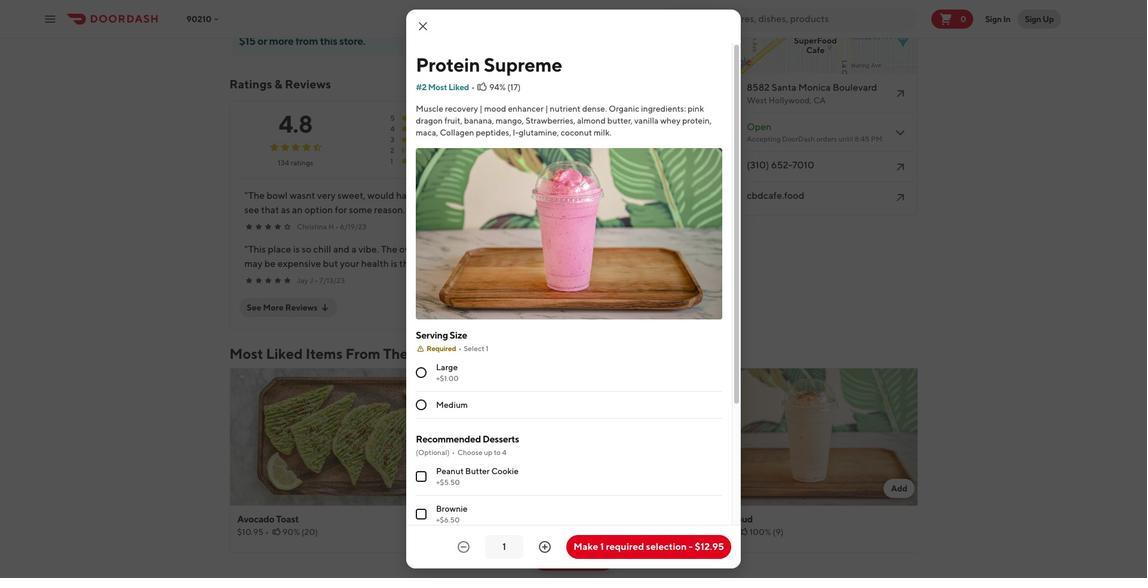 Task type: describe. For each thing, give the bounding box(es) containing it.
halo
[[706, 514, 726, 525]]

on inside get 20% off (up to $5) on your order of $15 or more from this store.
[[346, 20, 358, 33]]

cookie
[[492, 467, 519, 477]]

(310)
[[747, 160, 770, 171]]

avocado
[[237, 514, 275, 525]]

butter
[[465, 467, 490, 477]]

close protein supreme image
[[416, 19, 430, 33]]

menu inside button
[[581, 553, 607, 565]]

2 expand store hours image from the top
[[894, 126, 908, 140]]

supreme for $12.95 •
[[505, 514, 543, 525]]

large
[[436, 363, 458, 373]]

reviews for ratings & reviews
[[285, 77, 331, 91]]

off
[[283, 20, 296, 33]]

until
[[839, 134, 854, 143]]

liked inside protein supreme dialog
[[449, 82, 469, 92]]

most inside heading
[[230, 345, 263, 362]]

+$5.50
[[436, 478, 460, 487]]

order inside get 20% off (up to $5) on your order of $15 or more from this store.
[[383, 20, 409, 33]]

large +$1.00
[[436, 363, 459, 383]]

dense.
[[582, 104, 607, 114]]

nutrient
[[550, 104, 581, 114]]

banana,
[[464, 116, 494, 126]]

#2 most liked
[[416, 82, 469, 92]]

peanut
[[436, 467, 464, 477]]

1 inside serving size group
[[486, 344, 489, 353]]

recommended desserts group
[[416, 433, 723, 579]]

pm
[[871, 134, 883, 143]]

sign up link
[[1018, 9, 1062, 28]]

j
[[310, 276, 313, 285]]

add button for toast
[[416, 479, 446, 498]]

mood
[[484, 104, 506, 114]]

(17) inside protein supreme dialog
[[508, 82, 521, 92]]

(310) 652-7010
[[747, 160, 815, 171]]

the
[[383, 345, 408, 362]]

map region
[[675, 0, 981, 156]]

$12.95 for halo
[[706, 528, 731, 537]]

expand store hours button
[[716, 7, 915, 45]]

make 1 required selection - $12.95
[[574, 542, 724, 553]]

desserts
[[483, 434, 519, 445]]

west
[[747, 96, 767, 105]]

1 | from the left
[[480, 104, 483, 114]]

serving
[[416, 330, 448, 341]]

reviews for see more reviews
[[285, 303, 318, 313]]

$10.95
[[237, 528, 264, 537]]

+$1.00
[[436, 374, 459, 383]]

(20)
[[302, 528, 318, 537]]

1 vertical spatial your
[[595, 522, 615, 534]]

pink
[[688, 104, 704, 114]]

7/13/23
[[320, 276, 345, 285]]

protein supreme dialog
[[406, 10, 741, 579]]

to inside the recommended desserts (optional) • choose up to 4
[[494, 448, 501, 457]]

cbdcafe.food
[[747, 190, 805, 201]]

none radio inside serving size group
[[416, 368, 427, 379]]

view
[[557, 553, 579, 565]]

1 inside button
[[600, 542, 604, 553]]

store.
[[339, 35, 366, 47]]

expand store hours image inside button
[[894, 19, 908, 33]]

see
[[247, 303, 261, 313]]

vanilla
[[635, 116, 659, 126]]

items
[[306, 345, 343, 362]]

more
[[269, 35, 294, 47]]

see more reviews
[[247, 303, 318, 313]]

select
[[464, 344, 485, 353]]

call restaurant image
[[894, 160, 908, 174]]

recovery
[[445, 104, 478, 114]]

enjoy
[[489, 522, 514, 534]]

view menu button
[[533, 548, 614, 571]]

orders
[[817, 134, 837, 143]]

0
[[961, 14, 967, 24]]

90%
[[283, 528, 300, 537]]

serving size
[[416, 330, 467, 341]]

sign for sign in
[[986, 14, 1002, 24]]

5
[[390, 114, 395, 123]]

required
[[427, 344, 456, 353]]

$15
[[239, 35, 256, 47]]

most inside protein supreme dialog
[[428, 82, 447, 92]]

+$6.50
[[436, 516, 460, 525]]

2
[[390, 146, 395, 155]]

• right h
[[336, 222, 339, 231]]

see more reviews button
[[240, 298, 337, 317]]

Current quantity is 1 number field
[[493, 541, 516, 554]]

jay j • 7/13/23
[[297, 276, 345, 285]]

" " for christina h • 6/19/23
[[244, 190, 628, 216]]

more
[[263, 303, 284, 313]]

choose
[[458, 448, 483, 457]]

$5)
[[328, 20, 344, 33]]

(up
[[298, 20, 314, 33]]

doordash
[[782, 134, 815, 143]]

1 horizontal spatial (17)
[[534, 528, 547, 537]]

• up recovery
[[472, 82, 475, 92]]

90% (20)
[[283, 528, 318, 537]]

(optional)
[[416, 448, 450, 457]]

jay
[[297, 276, 308, 285]]

1 vertical spatial on
[[582, 522, 593, 534]]

almond
[[577, 116, 606, 126]]

glutamine,
[[519, 128, 559, 137]]

• down halo cloud
[[733, 528, 736, 537]]

decrease quantity by 1 image
[[457, 540, 471, 555]]

or
[[257, 35, 267, 47]]

most liked items from the menu heading
[[230, 344, 449, 363]]

menu inside heading
[[411, 345, 449, 362]]

avocado toast
[[237, 514, 299, 525]]

halo cloud
[[706, 514, 753, 525]]

of
[[410, 20, 420, 33]]

brownie +$6.50
[[436, 505, 468, 525]]

-
[[689, 542, 693, 553]]

100%
[[750, 528, 771, 537]]

1 vertical spatial 94% (17)
[[516, 528, 547, 537]]

organic
[[609, 104, 640, 114]]

20%
[[259, 20, 281, 33]]

h
[[329, 222, 334, 231]]

increase quantity by 1 image
[[538, 540, 552, 555]]

3
[[390, 135, 395, 144]]

open
[[747, 121, 772, 133]]

supreme for #2 most liked
[[484, 53, 562, 76]]

" " for jay j • 7/13/23
[[244, 244, 630, 270]]



Task type: vqa. For each thing, say whether or not it's contained in the screenshot.
7:00
no



Task type: locate. For each thing, give the bounding box(es) containing it.
boulevard
[[833, 82, 878, 93]]

hollywood,
[[769, 96, 812, 105]]

protein inside dialog
[[416, 53, 480, 76]]

protein for •
[[472, 514, 503, 525]]

2 add button from the left
[[884, 479, 915, 498]]

0 horizontal spatial your
[[360, 20, 381, 33]]

1 vertical spatial menu
[[581, 553, 607, 565]]

sign for sign up
[[1025, 14, 1042, 24]]

94% up mood
[[489, 82, 506, 92]]

size
[[450, 330, 467, 341]]

94% (17) inside protein supreme dialog
[[489, 82, 521, 92]]

1 horizontal spatial 94%
[[516, 528, 532, 537]]

0 vertical spatial (17)
[[508, 82, 521, 92]]

• up current quantity is 1 number field
[[498, 528, 502, 537]]

from
[[296, 35, 318, 47]]

0 horizontal spatial most
[[230, 345, 263, 362]]

up
[[1043, 14, 1054, 24]]

menu down make
[[581, 553, 607, 565]]

0 vertical spatial menu
[[411, 345, 449, 362]]

2 " " from the top
[[244, 244, 630, 270]]

1 horizontal spatial 4
[[502, 448, 507, 457]]

recommended desserts (optional) • choose up to 4
[[416, 434, 519, 457]]

peptides,
[[476, 128, 511, 137]]

1 vertical spatial order
[[635, 522, 659, 534]]

maca,
[[416, 128, 438, 137]]

1 horizontal spatial liked
[[449, 82, 469, 92]]

on up the store.
[[346, 20, 358, 33]]

in
[[1004, 14, 1011, 24]]

652-
[[771, 160, 793, 171]]

reviews down jay
[[285, 303, 318, 313]]

90210
[[186, 14, 212, 24]]

1 right select
[[486, 344, 489, 353]]

2 sign from the left
[[1025, 14, 1042, 24]]

1 horizontal spatial menu
[[581, 553, 607, 565]]

1 horizontal spatial your
[[595, 522, 615, 534]]

1 horizontal spatial $12.95 •
[[706, 528, 736, 537]]

|
[[480, 104, 483, 114], [545, 104, 548, 114]]

• down avocado toast on the bottom left of page
[[265, 528, 269, 537]]

0 vertical spatial on
[[346, 20, 358, 33]]

None radio
[[416, 368, 427, 379]]

2 $12.95 • from the left
[[706, 528, 736, 537]]

| up strawberries,
[[545, 104, 548, 114]]

$12.95 • down 'halo'
[[706, 528, 736, 537]]

open menu image
[[43, 12, 57, 26]]

$10.95 •
[[237, 528, 269, 537]]

0 vertical spatial 94%
[[489, 82, 506, 92]]

first
[[616, 522, 633, 534]]

accepting
[[747, 134, 781, 143]]

liked up recovery
[[449, 82, 469, 92]]

0 horizontal spatial $12.95 •
[[472, 528, 502, 537]]

on right fee
[[582, 522, 593, 534]]

serving size group
[[416, 329, 723, 419]]

90210 button
[[186, 14, 221, 24]]

94% right the enjoy
[[516, 528, 532, 537]]

order
[[383, 20, 409, 33], [635, 522, 659, 534]]

1 expand store hours image from the top
[[894, 19, 908, 33]]

1 " " from the top
[[244, 190, 628, 216]]

0 horizontal spatial on
[[346, 20, 358, 33]]

expand store hours image right pm
[[894, 126, 908, 140]]

1 vertical spatial most
[[230, 345, 263, 362]]

100% (9)
[[750, 528, 784, 537]]

0 vertical spatial 94% (17)
[[489, 82, 521, 92]]

protein supreme up current quantity is 1 number field
[[472, 514, 543, 525]]

2 horizontal spatial 1
[[600, 542, 604, 553]]

ratings
[[230, 77, 272, 91]]

expand store hours image
[[894, 19, 908, 33], [894, 126, 908, 140]]

1 horizontal spatial 1
[[486, 344, 489, 353]]

find restaurant in google maps image
[[894, 87, 908, 101]]

add for cloud
[[891, 484, 908, 494]]

1 add button from the left
[[416, 479, 446, 498]]

$12.95 inside button
[[695, 542, 724, 553]]

(17)
[[508, 82, 521, 92], [534, 528, 547, 537]]

0 horizontal spatial menu
[[411, 345, 449, 362]]

8582 santa monica boulevard west hollywood, ca
[[747, 82, 878, 105]]

$12.95 • for protein
[[472, 528, 502, 537]]

sign left up
[[1025, 14, 1042, 24]]

sign inside "link"
[[1025, 14, 1042, 24]]

most right '#2'
[[428, 82, 447, 92]]

8:45
[[855, 134, 870, 143]]

your
[[360, 20, 381, 33], [595, 522, 615, 534]]

0 vertical spatial 1
[[390, 157, 393, 166]]

6/19/23
[[340, 222, 367, 231]]

on
[[346, 20, 358, 33], [582, 522, 593, 534]]

1 down 2 in the left of the page
[[390, 157, 393, 166]]

(9)
[[773, 528, 784, 537]]

1 vertical spatial supreme
[[505, 514, 543, 525]]

1 $12.95 • from the left
[[472, 528, 502, 537]]

94% (17)
[[489, 82, 521, 92], [516, 528, 547, 537]]

8582
[[747, 82, 770, 93]]

1 vertical spatial 4
[[502, 448, 507, 457]]

1
[[390, 157, 393, 166], [486, 344, 489, 353], [600, 542, 604, 553]]

0 horizontal spatial 4
[[390, 124, 395, 133]]

• down recommended
[[452, 448, 455, 457]]

94% (17) up increase quantity by 1 icon
[[516, 528, 547, 537]]

your inside get 20% off (up to $5) on your order of $15 or more from this store.
[[360, 20, 381, 33]]

Medium radio
[[416, 400, 427, 411]]

your up the store.
[[360, 20, 381, 33]]

to inside get 20% off (up to $5) on your order of $15 or more from this store.
[[316, 20, 326, 33]]

most down see
[[230, 345, 263, 362]]

0 horizontal spatial 1
[[390, 157, 393, 166]]

$0
[[516, 522, 528, 534]]

4 down the 5 at the left of page
[[390, 124, 395, 133]]

milk.
[[594, 128, 612, 137]]

0 vertical spatial " "
[[244, 190, 628, 216]]

delivery
[[530, 522, 564, 534]]

to
[[316, 20, 326, 33], [494, 448, 501, 457]]

1 right make
[[600, 542, 604, 553]]

from
[[346, 345, 380, 362]]

1 horizontal spatial order
[[635, 522, 659, 534]]

your left first
[[595, 522, 615, 534]]

protein up current quantity is 1 number field
[[472, 514, 503, 525]]

0 horizontal spatial to
[[316, 20, 326, 33]]

ca
[[814, 96, 826, 105]]

None checkbox
[[416, 472, 427, 483], [416, 509, 427, 520], [416, 472, 427, 483], [416, 509, 427, 520]]

fruit,
[[445, 116, 463, 126]]

• right j
[[315, 276, 318, 285]]

1 vertical spatial 94%
[[516, 528, 532, 537]]

1 sign from the left
[[986, 14, 1002, 24]]

toast
[[276, 514, 299, 525]]

sign left in
[[986, 14, 1002, 24]]

to right up
[[494, 448, 501, 457]]

94%
[[489, 82, 506, 92], [516, 528, 532, 537]]

0 horizontal spatial 94%
[[489, 82, 506, 92]]

0 vertical spatial order
[[383, 20, 409, 33]]

0 vertical spatial protein
[[416, 53, 480, 76]]

#2
[[416, 82, 427, 92]]

to right "(up"
[[316, 20, 326, 33]]

4.8
[[279, 110, 313, 138]]

view restaurant image
[[894, 190, 908, 205]]

0 horizontal spatial sign
[[986, 14, 1002, 24]]

reviews
[[285, 77, 331, 91], [285, 303, 318, 313]]

1 horizontal spatial add
[[891, 484, 908, 494]]

1 vertical spatial liked
[[266, 345, 303, 362]]

protein supreme up mood
[[416, 53, 562, 76]]

sign in
[[986, 14, 1011, 24]]

0 horizontal spatial add button
[[416, 479, 446, 498]]

0 horizontal spatial liked
[[266, 345, 303, 362]]

1 horizontal spatial add button
[[884, 479, 915, 498]]

&
[[275, 77, 283, 91]]

1 vertical spatial to
[[494, 448, 501, 457]]

reviews inside button
[[285, 303, 318, 313]]

add
[[423, 484, 439, 494], [891, 484, 908, 494]]

protein up #2 most liked on the top left of page
[[416, 53, 480, 76]]

• inside serving size group
[[459, 344, 462, 353]]

muscle
[[416, 104, 444, 114]]

l-
[[513, 128, 519, 137]]

1 vertical spatial (17)
[[534, 528, 547, 537]]

add button for cloud
[[884, 479, 915, 498]]

supreme up current quantity is 1 number field
[[505, 514, 543, 525]]

order up make 1 required selection - $12.95
[[635, 522, 659, 534]]

1 horizontal spatial to
[[494, 448, 501, 457]]

4 inside the recommended desserts (optional) • choose up to 4
[[502, 448, 507, 457]]

superfood
[[794, 36, 837, 45], [794, 36, 837, 45]]

add for toast
[[423, 484, 439, 494]]

0 vertical spatial liked
[[449, 82, 469, 92]]

muscle recovery | mood enhancer | nutrient dense. organic ingredients: pink dragon fruit, banana, mango, strawberries, almond butter, vanilla whey protein, maca, collagen peptides, l-glutamine, coconut milk.
[[416, 104, 712, 137]]

sign in link
[[979, 7, 1018, 31]]

$12.95 right -
[[695, 542, 724, 553]]

order left of
[[383, 20, 409, 33]]

0 horizontal spatial |
[[480, 104, 483, 114]]

$12.95
[[472, 528, 497, 537], [706, 528, 731, 537], [695, 542, 724, 553]]

0 vertical spatial most
[[428, 82, 447, 92]]

94% (17) up mood
[[489, 82, 521, 92]]

1 horizontal spatial on
[[582, 522, 593, 534]]

1 vertical spatial 1
[[486, 344, 489, 353]]

supreme inside dialog
[[484, 53, 562, 76]]

liked inside heading
[[266, 345, 303, 362]]

1 horizontal spatial |
[[545, 104, 548, 114]]

reviews right &
[[285, 77, 331, 91]]

" "
[[244, 190, 628, 216], [244, 244, 630, 270]]

0 vertical spatial supreme
[[484, 53, 562, 76]]

fee
[[566, 522, 580, 534]]

1 vertical spatial " "
[[244, 244, 630, 270]]

liked left items
[[266, 345, 303, 362]]

(17) up increase quantity by 1 icon
[[534, 528, 547, 537]]

sign up
[[1025, 14, 1054, 24]]

cafe
[[806, 45, 825, 55], [806, 45, 825, 55]]

selection
[[646, 542, 687, 553]]

make 1 required selection - $12.95 button
[[567, 536, 732, 559]]

mango,
[[496, 116, 524, 126]]

1 vertical spatial protein supreme
[[472, 514, 543, 525]]

protein supreme inside dialog
[[416, 53, 562, 76]]

| up 'banana,'
[[480, 104, 483, 114]]

protein supreme for $12.95 •
[[472, 514, 543, 525]]

recommended
[[416, 434, 481, 445]]

most liked items from the menu
[[230, 345, 449, 362]]

medium
[[436, 401, 468, 410]]

$12.95 • up current quantity is 1 number field
[[472, 528, 502, 537]]

protein,
[[683, 116, 712, 126]]

powered by google image
[[717, 57, 752, 69]]

• inside the recommended desserts (optional) • choose up to 4
[[452, 448, 455, 457]]

ingredients:
[[641, 104, 686, 114]]

protein for most
[[416, 53, 480, 76]]

$12.95 down 'halo'
[[706, 528, 731, 537]]

0 horizontal spatial (17)
[[508, 82, 521, 92]]

menu down "serving"
[[411, 345, 449, 362]]

supreme up enhancer
[[484, 53, 562, 76]]

0 vertical spatial 4
[[390, 124, 395, 133]]

94% inside protein supreme dialog
[[489, 82, 506, 92]]

1 vertical spatial expand store hours image
[[894, 126, 908, 140]]

2 add from the left
[[891, 484, 908, 494]]

expand store hours image left 0 button
[[894, 19, 908, 33]]

• down size
[[459, 344, 462, 353]]

0 vertical spatial protein supreme
[[416, 53, 562, 76]]

dragon
[[416, 116, 443, 126]]

(17) up enhancer
[[508, 82, 521, 92]]

protein supreme
[[416, 53, 562, 76], [472, 514, 543, 525]]

$12.95 • for halo
[[706, 528, 736, 537]]

0 horizontal spatial add
[[423, 484, 439, 494]]

$12.95 for protein
[[472, 528, 497, 537]]

this
[[320, 35, 337, 47]]

get 20% off (up to $5) on your order of $15 or more from this store.
[[239, 20, 420, 47]]

christina h • 6/19/23
[[297, 222, 367, 231]]

protein
[[416, 53, 480, 76], [472, 514, 503, 525]]

4 down desserts at the bottom
[[502, 448, 507, 457]]

protein supreme for #2 most liked
[[416, 53, 562, 76]]

butter,
[[608, 116, 633, 126]]

1 horizontal spatial sign
[[1025, 14, 1042, 24]]

2 vertical spatial 1
[[600, 542, 604, 553]]

$12.95 up current quantity is 1 number field
[[472, 528, 497, 537]]

1 horizontal spatial most
[[428, 82, 447, 92]]

7010
[[793, 160, 815, 171]]

1 vertical spatial protein
[[472, 514, 503, 525]]

0 vertical spatial your
[[360, 20, 381, 33]]

0 vertical spatial to
[[316, 20, 326, 33]]

2 | from the left
[[545, 104, 548, 114]]

0 horizontal spatial order
[[383, 20, 409, 33]]

0 vertical spatial expand store hours image
[[894, 19, 908, 33]]

make
[[574, 542, 598, 553]]

0 vertical spatial reviews
[[285, 77, 331, 91]]

1 add from the left
[[423, 484, 439, 494]]

1 vertical spatial reviews
[[285, 303, 318, 313]]



